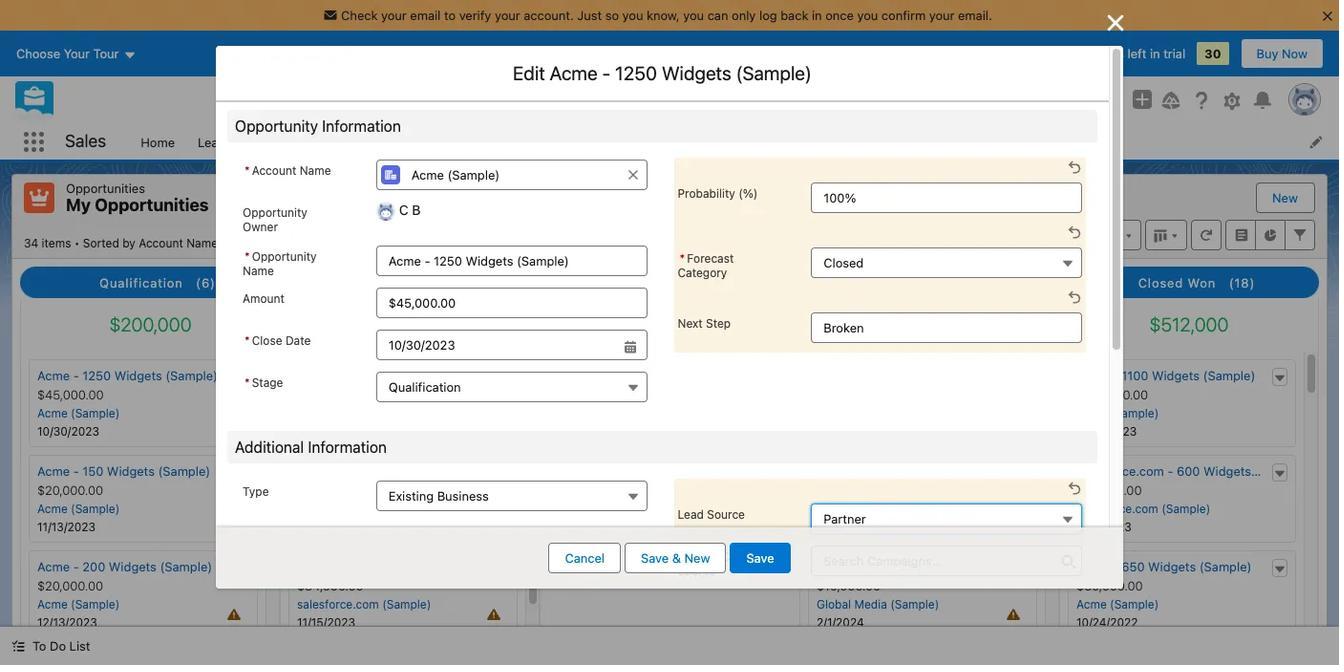Task type: locate. For each thing, give the bounding box(es) containing it.
account.
[[524, 8, 574, 23]]

$22,500.00 acme (sample) 1/2/2024
[[817, 483, 900, 534]]

1 save from the left
[[641, 551, 669, 566]]

1 $20,000.00 from the top
[[37, 483, 103, 498]]

group up acme - 1,200 widgets (sample)
[[243, 330, 648, 360]]

dashboards list item
[[777, 124, 894, 160]]

2 global from the top
[[817, 597, 852, 612]]

salesforce.com inside salesforce.com (sample) 11/7/2023
[[297, 502, 379, 516]]

* stage
[[245, 376, 283, 390]]

acme - 140 widgets (sample) link
[[817, 464, 991, 479]]

1 horizontal spatial 200
[[398, 464, 421, 479]]

acme - 200 widgets (sample) $20,000.00 acme (sample) 12/13/2023
[[37, 559, 212, 630]]

text default image
[[235, 372, 248, 385], [495, 372, 508, 385], [1015, 467, 1028, 481], [1274, 563, 1287, 576]]

* left forecast
[[680, 251, 685, 266]]

salesforce.com down $75,000.00
[[1077, 502, 1159, 516]]

list
[[69, 638, 90, 654]]

name up amount
[[243, 264, 274, 278]]

0 vertical spatial information
[[322, 118, 401, 135]]

updated
[[230, 236, 276, 250]]

global up $10,000.00
[[817, 559, 854, 574]]

salesforce.com down $34,000.00
[[297, 597, 379, 612]]

media up $10,000.00
[[858, 559, 893, 574]]

salesforce.com (sample) link down $75,000.00
[[1077, 502, 1211, 516]]

salesforce.com inside $34,000.00 salesforce.com (sample) 11/15/2023
[[297, 597, 379, 612]]

widgets down acme - 150 widgets (sample) $20,000.00 acme (sample) 11/13/2023
[[109, 559, 157, 574]]

0 vertical spatial group
[[1078, 89, 1118, 112]]

1 horizontal spatial qualification
[[389, 379, 461, 395]]

1 you from the left
[[623, 8, 644, 23]]

1 horizontal spatial your
[[495, 8, 521, 23]]

save for save & new
[[641, 551, 669, 566]]

1 your from the left
[[381, 8, 407, 23]]

0 vertical spatial 200
[[398, 464, 421, 479]]

acme up '11/13/2023'
[[37, 502, 68, 516]]

save inside button
[[747, 551, 775, 566]]

• right 'items'
[[74, 236, 80, 250]]

inverse image
[[1105, 11, 1128, 34]]

you right 'so'
[[623, 8, 644, 23]]

salesforce.com up $75,000.00
[[1077, 464, 1165, 479]]

1250 up search... button
[[616, 62, 658, 84]]

1 horizontal spatial you
[[684, 8, 705, 23]]

list
[[129, 124, 1340, 160]]

closed
[[824, 255, 864, 270], [1139, 275, 1184, 291]]

34
[[24, 236, 38, 250]]

closed inside the my opportunities|opportunities|list view element
[[1139, 275, 1184, 291]]

$20,000.00 up the 12/13/2023
[[37, 578, 103, 594]]

widgets for acme - 150 widgets (sample) $20,000.00 acme (sample) 11/13/2023
[[107, 464, 155, 479]]

1 global from the top
[[817, 559, 854, 574]]

1/15/2024
[[817, 424, 870, 439]]

buy now button
[[1241, 38, 1325, 69]]

2 vertical spatial name
[[243, 264, 274, 278]]

name inside * opportunity name
[[243, 264, 274, 278]]

Type button
[[376, 481, 648, 511]]

- inside acme - 150 widgets (sample) $20,000.00 acme (sample) 11/13/2023
[[73, 464, 79, 479]]

widgets up existing business
[[424, 464, 472, 479]]

widgets down $200,000
[[114, 368, 162, 383]]

your left email.
[[930, 8, 955, 23]]

quotes list item
[[987, 124, 1077, 160]]

acme right edit
[[550, 62, 598, 84]]

$10,000.00
[[817, 578, 881, 594]]

*
[[245, 163, 250, 178], [245, 249, 250, 264], [680, 251, 685, 266], [245, 334, 250, 348], [245, 376, 250, 390]]

accounts link
[[269, 124, 346, 160]]

* left close
[[245, 334, 250, 348]]

0 vertical spatial closed
[[824, 255, 864, 270]]

acme up 10/24/2022
[[1077, 597, 1107, 612]]

acme up 10/18/2023
[[1077, 406, 1107, 421]]

media inside $10,000.00 global media (sample) 2/1/2024
[[855, 597, 888, 612]]

salesforce.com up 11/7/2023
[[297, 502, 379, 516]]

probability (%) list item
[[674, 158, 1087, 223]]

search... button
[[449, 85, 832, 116]]

0 horizontal spatial 200
[[82, 559, 105, 574]]

qualification down by
[[100, 275, 183, 291]]

save & new button
[[625, 543, 727, 573]]

in right the back
[[812, 8, 823, 23]]

$20,000.00 inside the acme - 200 widgets (sample) $20,000.00 acme (sample) 12/13/2023
[[37, 578, 103, 594]]

0 vertical spatial qualification
[[100, 275, 183, 291]]

* inside * forecast category
[[680, 251, 685, 266]]

save button
[[731, 543, 791, 573]]

acme (sample) link down $105,000.00
[[1077, 406, 1160, 421]]

closed left won
[[1139, 275, 1184, 291]]

global up 2/1/2024
[[817, 597, 852, 612]]

Search My Opportunities list view. search field
[[867, 219, 1096, 250]]

- left the 80
[[896, 559, 902, 574]]

text default image
[[1274, 372, 1287, 385], [495, 467, 508, 481], [1274, 467, 1287, 481], [1015, 563, 1028, 576], [11, 640, 25, 653]]

0 horizontal spatial closed
[[824, 255, 864, 270]]

acme inside $60,000.00 acme (sample) 10/24/2022
[[1077, 597, 1107, 612]]

(sample) inside $34,000.00 salesforce.com (sample) 11/15/2023
[[382, 597, 431, 612]]

2 your from the left
[[495, 8, 521, 23]]

in right 'left'
[[1151, 46, 1161, 61]]

global media (sample) link
[[817, 597, 940, 612]]

1 vertical spatial 1250
[[82, 368, 111, 383]]

30
[[1205, 46, 1222, 61]]

1 horizontal spatial new
[[1273, 190, 1299, 205]]

opportunities up acme (sample) text field
[[482, 134, 561, 150]]

lead source
[[678, 508, 745, 522]]

* account name
[[245, 163, 331, 178]]

1 vertical spatial 200
[[82, 559, 105, 574]]

* left stage
[[245, 376, 250, 390]]

1 vertical spatial media
[[855, 597, 888, 612]]

(0)
[[703, 275, 723, 291]]

forecasts link
[[697, 124, 777, 160]]

2 $20,000.00 from the top
[[37, 578, 103, 594]]

• left updated
[[221, 236, 227, 250]]

text default image for salesforce.com - 600 widgets (sample)
[[1274, 467, 1287, 481]]

None search field
[[867, 219, 1096, 250]]

- inside the acme - 200 widgets (sample) $20,000.00 acme (sample) 12/13/2023
[[73, 559, 79, 574]]

acme up "$22,500.00"
[[817, 464, 850, 479]]

- up $45,000.00 at the bottom left of page
[[73, 368, 79, 383]]

$75,000.00
[[1077, 483, 1143, 498]]

200
[[398, 464, 421, 479], [82, 559, 105, 574]]

widgets inside acme - 150 widgets (sample) $20,000.00 acme (sample) 11/13/2023
[[107, 464, 155, 479]]

(sample) inside salesforce.com (sample) 11/7/2023
[[382, 502, 431, 516]]

email.
[[959, 8, 993, 23]]

opportunity
[[235, 118, 318, 135], [243, 205, 308, 220], [252, 249, 317, 264]]

0 horizontal spatial new
[[685, 551, 711, 566]]

24
[[279, 236, 294, 250]]

salesforce.com
[[297, 464, 385, 479], [1077, 464, 1165, 479], [297, 502, 379, 516], [1077, 502, 1159, 516], [297, 597, 379, 612]]

do
[[50, 638, 66, 654]]

- for salesforce.com - 600 widgets (sample)
[[1168, 464, 1174, 479]]

text default image for global media - 80 widgets (sample)
[[1015, 563, 1028, 576]]

* down leads 'list item'
[[245, 163, 250, 178]]

new inside button
[[1273, 190, 1299, 205]]

your
[[381, 8, 407, 23], [495, 8, 521, 23], [930, 8, 955, 23]]

1/2/2024
[[817, 520, 865, 534]]

1 vertical spatial information
[[308, 439, 387, 456]]

widgets right 650
[[1149, 559, 1197, 574]]

$60,000.00
[[1077, 578, 1144, 594]]

0 horizontal spatial you
[[623, 8, 644, 23]]

existing business
[[389, 488, 489, 504]]

2 horizontal spatial your
[[930, 8, 955, 23]]

save for save
[[747, 551, 775, 566]]

acme up $60,000.00
[[1077, 559, 1110, 574]]

widgets for acme - 200 widgets (sample) $20,000.00 acme (sample) 12/13/2023
[[109, 559, 157, 574]]

$34,000.00
[[297, 578, 364, 594]]

- up $105,000.00
[[1113, 368, 1119, 383]]

acme - 1,200 widgets (sample) link
[[297, 368, 481, 383]]

you
[[623, 8, 644, 23], [684, 8, 705, 23], [858, 8, 879, 23]]

acme up 1/2/2024
[[817, 502, 848, 516]]

opportunity up 24
[[243, 205, 308, 220]]

date
[[286, 334, 311, 348]]

acme - 650 widgets (sample) link
[[1077, 559, 1252, 574]]

0 horizontal spatial name
[[187, 236, 218, 250]]

2 save from the left
[[747, 551, 775, 566]]

2 horizontal spatial you
[[858, 8, 879, 23]]

150
[[82, 464, 104, 479]]

save left &
[[641, 551, 669, 566]]

closed inside "button"
[[824, 255, 864, 270]]

save & new
[[641, 551, 711, 566]]

2 vertical spatial opportunity
[[252, 249, 317, 264]]

$105,000.00
[[1077, 387, 1149, 402]]

text default image for acme - 650 widgets (sample)
[[1274, 563, 1287, 576]]

contacts
[[382, 134, 434, 150]]

opportunity information
[[235, 118, 401, 135]]

$200,000
[[109, 314, 192, 336]]

opportunity down the opportunity owner at top
[[252, 249, 317, 264]]

- left 1,200
[[333, 368, 339, 383]]

additional
[[235, 439, 304, 456]]

widgets inside the acme - 200 widgets (sample) $20,000.00 acme (sample) 12/13/2023
[[109, 559, 157, 574]]

qualification inside the my opportunities|opportunities|list view element
[[100, 275, 183, 291]]

$20,000.00 down 150
[[37, 483, 103, 498]]

sorted
[[83, 236, 119, 250]]

2 horizontal spatial name
[[300, 163, 331, 178]]

your right the verify
[[495, 8, 521, 23]]

save
[[641, 551, 669, 566], [747, 551, 775, 566]]

0 horizontal spatial •
[[74, 236, 80, 250]]

* opportunity name
[[243, 249, 317, 278]]

account down "accounts"
[[252, 163, 297, 178]]

1 vertical spatial new
[[685, 551, 711, 566]]

qualification down $164,000
[[389, 379, 461, 395]]

group down days on the right of the page
[[1078, 89, 1118, 112]]

0 vertical spatial opportunity
[[235, 118, 318, 135]]

cancel
[[565, 551, 605, 566]]

-
[[603, 62, 611, 84], [73, 368, 79, 383], [333, 368, 339, 383], [1113, 368, 1119, 383], [73, 464, 79, 479], [388, 464, 394, 479], [853, 464, 859, 479], [1168, 464, 1174, 479], [73, 559, 79, 574], [896, 559, 902, 574], [1113, 559, 1119, 574]]

* inside * opportunity name
[[245, 249, 250, 264]]

media
[[858, 559, 893, 574], [855, 597, 888, 612]]

you left can
[[684, 8, 705, 23]]

opportunity owner
[[243, 205, 308, 234]]

sales
[[65, 131, 106, 151]]

- left 140
[[853, 464, 859, 479]]

widgets right 150
[[107, 464, 155, 479]]

1 vertical spatial $20,000.00
[[37, 578, 103, 594]]

cancel button
[[549, 543, 621, 573]]

step
[[706, 316, 731, 331]]

widgets for acme - 1250 widgets (sample)
[[114, 368, 162, 383]]

amount
[[243, 292, 285, 306]]

0 vertical spatial account
[[252, 163, 297, 178]]

widgets for acme - 1100 widgets (sample)
[[1153, 368, 1200, 383]]

acme (sample) link down $60,000.00
[[1077, 597, 1160, 612]]

1 vertical spatial group
[[243, 330, 648, 360]]

- up existing
[[388, 464, 394, 479]]

media down $10,000.00
[[855, 597, 888, 612]]

account right by
[[139, 236, 183, 250]]

* for * stage
[[245, 376, 250, 390]]

0 vertical spatial $20,000.00
[[37, 483, 103, 498]]

group
[[1078, 89, 1118, 112], [243, 330, 648, 360]]

0 horizontal spatial qualification
[[100, 275, 183, 291]]

0 horizontal spatial in
[[812, 8, 823, 23]]

widgets for salesforce.com - 200 widgets (sample)
[[424, 464, 472, 479]]

1250 up $45,000.00 at the bottom left of page
[[82, 368, 111, 383]]

1 vertical spatial global
[[817, 597, 852, 612]]

partner list item
[[674, 479, 1087, 544]]

new inside button
[[685, 551, 711, 566]]

- left the 600
[[1168, 464, 1174, 479]]

salesforce.com (sample) 11/7/2023
[[297, 502, 431, 534]]

name down accounts list item at top left
[[300, 163, 331, 178]]

$60,000.00 acme (sample) 10/24/2022
[[1077, 578, 1160, 630]]

1 vertical spatial account
[[139, 236, 183, 250]]

$45,000.00
[[37, 387, 104, 402]]

200 inside the acme - 200 widgets (sample) $20,000.00 acme (sample) 12/13/2023
[[82, 559, 105, 574]]

1 horizontal spatial save
[[747, 551, 775, 566]]

acme (sample) link down "$22,500.00"
[[817, 502, 900, 516]]

2 • from the left
[[221, 236, 227, 250]]

save inside button
[[641, 551, 669, 566]]

0 horizontal spatial account
[[139, 236, 183, 250]]

feedback
[[1025, 46, 1081, 61]]

(sample) inside $22,500.00 acme (sample) 1/2/2024
[[851, 502, 900, 516]]

- left 150
[[73, 464, 79, 479]]

to do list button
[[0, 627, 102, 665]]

$22,500.00
[[817, 483, 883, 498]]

needs analysis
[[351, 275, 452, 291]]

* for * opportunity name
[[245, 249, 250, 264]]

home
[[141, 134, 175, 150]]

acme up $45,000.00 at the bottom left of page
[[37, 368, 70, 383]]

acme inside $45,000.00 acme (sample) 10/30/2023
[[37, 406, 68, 421]]

(sample) inside $75,000.00 salesforce.com (sample) 4/19/2023
[[1162, 502, 1211, 516]]

1 horizontal spatial name
[[243, 264, 274, 278]]

salesforce.com (sample) link down $34,000.00
[[297, 597, 431, 612]]

text default image inside to do list button
[[11, 640, 25, 653]]

information for additional information
[[308, 439, 387, 456]]

acme up the 10/30/2023
[[37, 406, 68, 421]]

next step list item
[[674, 288, 1087, 353]]

- up search... button
[[603, 62, 611, 84]]

text default image for acme - 1,200 widgets (sample)
[[495, 372, 508, 385]]

once
[[826, 8, 854, 23]]

your left email
[[381, 8, 407, 23]]

- for acme - 1,200 widgets (sample)
[[333, 368, 339, 383]]

search...
[[486, 93, 538, 108]]

acme (sample) link for $22,500.00
[[817, 502, 900, 516]]

•
[[74, 236, 80, 250], [221, 236, 227, 250]]

0 horizontal spatial save
[[641, 551, 669, 566]]

widgets right the 80
[[924, 559, 972, 574]]

1 vertical spatial in
[[1151, 46, 1161, 61]]

my opportunities|opportunities|list view element
[[11, 174, 1328, 665]]

0 horizontal spatial group
[[243, 330, 648, 360]]

save right &
[[747, 551, 775, 566]]

0 vertical spatial new
[[1273, 190, 1299, 205]]

200 up existing
[[398, 464, 421, 479]]

salesforce.com down additional information
[[297, 464, 385, 479]]

1 vertical spatial name
[[187, 236, 218, 250]]

salesforce.com for salesforce.com (sample) 11/7/2023
[[297, 502, 379, 516]]

* down the owner
[[245, 249, 250, 264]]

1 horizontal spatial closed
[[1139, 275, 1184, 291]]

2/1/2024
[[817, 616, 865, 630]]

widgets right 140
[[887, 464, 935, 479]]

none search field inside the my opportunities|opportunities|list view element
[[867, 219, 1096, 250]]

- left 650
[[1113, 559, 1119, 574]]

- down '11/13/2023'
[[73, 559, 79, 574]]

- for acme - 650 widgets (sample)
[[1113, 559, 1119, 574]]

widgets
[[662, 62, 732, 84], [114, 368, 162, 383], [378, 368, 425, 383], [1153, 368, 1200, 383], [107, 464, 155, 479], [424, 464, 472, 479], [887, 464, 935, 479], [1204, 464, 1252, 479], [109, 559, 157, 574], [924, 559, 972, 574], [1149, 559, 1197, 574]]

list containing home
[[129, 124, 1340, 160]]

acme (sample) link for $105,000.00
[[1077, 406, 1160, 421]]

name for * opportunity name
[[243, 264, 274, 278]]

you right once
[[858, 8, 879, 23]]

select list display image
[[1146, 219, 1188, 250]]

salesforce.com (sample) link for $512,000
[[1077, 502, 1211, 516]]

acme (sample) link for $60,000.00
[[1077, 597, 1160, 612]]

$34,000.00 salesforce.com (sample) 11/15/2023
[[297, 578, 431, 630]]

200 down '11/13/2023'
[[82, 559, 105, 574]]

$20,000.00 for 150
[[37, 483, 103, 498]]

text default image for salesforce.com - 200 widgets (sample)
[[495, 467, 508, 481]]

widgets right 1,200
[[378, 368, 425, 383]]

widgets right 1100
[[1153, 368, 1200, 383]]

0 horizontal spatial your
[[381, 8, 407, 23]]

1 horizontal spatial •
[[221, 236, 227, 250]]

closed up 'next step' list item
[[824, 255, 864, 270]]

name for * account name
[[300, 163, 331, 178]]

None text field
[[376, 246, 648, 276], [376, 330, 648, 360], [376, 246, 648, 276], [376, 330, 648, 360]]

salesforce.com (sample) link up 11/7/2023
[[297, 502, 431, 516]]

$211,500
[[893, 314, 968, 336]]

1 vertical spatial closed
[[1139, 275, 1184, 291]]

name up (6)
[[187, 236, 218, 250]]

(%)
[[739, 186, 758, 201]]

* inside group
[[245, 334, 250, 348]]

1 horizontal spatial 1250
[[616, 62, 658, 84]]

0 horizontal spatial 1250
[[82, 368, 111, 383]]

Next Step text field
[[812, 313, 1083, 343]]

widgets right the 600
[[1204, 464, 1252, 479]]

(sample) inside $60,000.00 acme (sample) 10/24/2022
[[1111, 597, 1160, 612]]

1 vertical spatial qualification
[[389, 379, 461, 395]]

$20,000.00 inside acme - 150 widgets (sample) $20,000.00 acme (sample) 11/13/2023
[[37, 483, 103, 498]]

0 vertical spatial 1250
[[616, 62, 658, 84]]

(3)
[[464, 275, 484, 291]]

1100
[[1122, 368, 1149, 383]]

Probability (%) text field
[[812, 183, 1083, 213]]

acme inside $105,000.00 acme (sample) 10/18/2023
[[1077, 406, 1107, 421]]

0 vertical spatial in
[[812, 8, 823, 23]]

1 vertical spatial opportunity
[[243, 205, 308, 220]]

reports list item
[[894, 124, 987, 160]]

opportunity up * account name
[[235, 118, 318, 135]]

widgets for salesforce.com - 600 widgets (sample)
[[1204, 464, 1252, 479]]

(sample) inside $105,000.00 acme (sample) 10/18/2023
[[1111, 406, 1160, 421]]

- for acme - 200 widgets (sample) $20,000.00 acme (sample) 12/13/2023
[[73, 559, 79, 574]]

0 vertical spatial name
[[300, 163, 331, 178]]

acme up the 12/13/2023
[[37, 597, 68, 612]]

0 vertical spatial global
[[817, 559, 854, 574]]

acme (sample) link down $45,000.00 at the bottom left of page
[[37, 406, 120, 421]]

leads link
[[186, 124, 244, 160]]



Task type: vqa. For each thing, say whether or not it's contained in the screenshot.
* Analytics
no



Task type: describe. For each thing, give the bounding box(es) containing it.
0 vertical spatial media
[[858, 559, 893, 574]]

days left in trial
[[1096, 46, 1186, 61]]

salesforce.com for salesforce.com - 600 widgets (sample)
[[1077, 464, 1165, 479]]

acme - 150 widgets (sample) link
[[37, 464, 210, 479]]

10/30/2023
[[37, 424, 99, 439]]

verify
[[459, 8, 492, 23]]

group containing *
[[243, 330, 648, 360]]

acme left 150
[[37, 464, 70, 479]]

to
[[444, 8, 456, 23]]

widgets for acme - 1,200 widgets (sample)
[[378, 368, 425, 383]]

opportunities up by
[[95, 195, 209, 215]]

2 you from the left
[[684, 8, 705, 23]]

salesforce.com - 600 widgets (sample)
[[1077, 464, 1308, 479]]

opportunities down sales
[[66, 181, 145, 196]]

10/24/2022
[[1077, 616, 1139, 630]]

Lead Source button
[[812, 504, 1083, 534]]

- for acme - 150 widgets (sample) $20,000.00 acme (sample) 11/13/2023
[[73, 464, 79, 479]]

minutes
[[297, 236, 340, 250]]

$20,000.00 for 200
[[37, 578, 103, 594]]

global media - 80 widgets (sample) link
[[817, 559, 1028, 574]]

account inside the my opportunities|opportunities|list view element
[[139, 236, 183, 250]]

- for acme - 1100 widgets (sample)
[[1113, 368, 1119, 383]]

list view controls image
[[1100, 219, 1142, 250]]

widgets for acme - 140 widgets (sample)
[[887, 464, 935, 479]]

200 for salesforce.com
[[398, 464, 421, 479]]

global inside $10,000.00 global media (sample) 2/1/2024
[[817, 597, 852, 612]]

trial
[[1164, 46, 1186, 61]]

1 horizontal spatial group
[[1078, 89, 1118, 112]]

my opportunities status
[[24, 236, 230, 250]]

additional information
[[235, 439, 387, 456]]

1250 inside the my opportunities|opportunities|list view element
[[82, 368, 111, 383]]

quotes
[[999, 134, 1040, 150]]

leads list item
[[186, 124, 269, 160]]

back
[[781, 8, 809, 23]]

source
[[707, 508, 745, 522]]

text default image for acme - 1100 widgets (sample)
[[1274, 372, 1287, 385]]

accounts
[[280, 134, 334, 150]]

acme - 1250 widgets (sample)
[[37, 368, 218, 383]]

accounts list item
[[269, 124, 371, 160]]

proposal
[[633, 275, 690, 291]]

1 horizontal spatial account
[[252, 163, 297, 178]]

acme (sample) link for $45,000.00
[[37, 406, 120, 421]]

widgets for acme - 650 widgets (sample)
[[1149, 559, 1197, 574]]

(18)
[[1230, 275, 1256, 291]]

acme up $105,000.00
[[1077, 368, 1110, 383]]

so
[[606, 8, 619, 23]]

lead
[[678, 508, 704, 522]]

* for * forecast category
[[680, 251, 685, 266]]

11/21/2023
[[297, 424, 355, 439]]

opportunities list item
[[471, 124, 598, 160]]

closed list item
[[674, 223, 1087, 288]]

Amount text field
[[376, 288, 648, 318]]

200 for acme
[[82, 559, 105, 574]]

$512,000
[[1150, 314, 1229, 336]]

information for opportunity information
[[322, 118, 401, 135]]

* close date
[[245, 334, 311, 348]]

items
[[42, 236, 71, 250]]

acme - 1100 widgets (sample) link
[[1077, 368, 1256, 383]]

opportunities inside 'link'
[[482, 134, 561, 150]]

probability (%)
[[678, 186, 758, 201]]

buy now
[[1257, 46, 1308, 61]]

$10,000.00 global media (sample) 2/1/2024
[[817, 578, 940, 630]]

1 • from the left
[[74, 236, 80, 250]]

dashboards link
[[777, 124, 869, 160]]

Forecast Category, Closed button
[[812, 248, 1083, 278]]

$164,000
[[370, 314, 451, 336]]

email
[[410, 8, 441, 23]]

widgets down can
[[662, 62, 732, 84]]

leads
[[198, 134, 232, 150]]

qualification inside 'button'
[[389, 379, 461, 395]]

acme (sample) link up '11/13/2023'
[[37, 502, 120, 516]]

* for * close date
[[245, 334, 250, 348]]

edit acme - 1250 widgets (sample)
[[513, 62, 812, 84]]

- for salesforce.com - 200 widgets (sample)
[[388, 464, 394, 479]]

opportunity for information
[[235, 118, 318, 135]]

home link
[[129, 124, 186, 160]]

probability
[[678, 186, 736, 201]]

negotiation
[[883, 275, 960, 291]]

Stage, Qualification button
[[376, 372, 648, 402]]

log
[[760, 8, 778, 23]]

650
[[1122, 559, 1146, 574]]

1 horizontal spatial in
[[1151, 46, 1161, 61]]

acme - 1100 widgets (sample)
[[1077, 368, 1256, 383]]

closed won
[[1139, 275, 1217, 291]]

global media - 80 widgets (sample)
[[817, 559, 1028, 574]]

leave feedback
[[987, 46, 1081, 61]]

to
[[32, 638, 46, 654]]

buy
[[1257, 46, 1279, 61]]

salesforce.com for salesforce.com - 200 widgets (sample)
[[297, 464, 385, 479]]

check your email to verify your account. just so you know, you can only log back in once you confirm your email.
[[341, 8, 993, 23]]

new button
[[1258, 184, 1314, 212]]

acme - 1250 widgets (sample) link
[[37, 368, 218, 383]]

acme - 200 widgets (sample) link
[[37, 559, 212, 574]]

forecast
[[687, 251, 734, 266]]

3 you from the left
[[858, 8, 879, 23]]

text default image for acme - 1250 widgets (sample)
[[235, 372, 248, 385]]

acme inside $22,500.00 acme (sample) 1/2/2024
[[817, 502, 848, 516]]

text default image for acme - 140 widgets (sample)
[[1015, 467, 1028, 481]]

* forecast category
[[678, 251, 734, 280]]

opportunity for owner
[[243, 205, 308, 220]]

$75,000.00 salesforce.com (sample) 4/19/2023
[[1077, 483, 1211, 534]]

type
[[243, 485, 269, 499]]

salesforce.com inside $75,000.00 salesforce.com (sample) 4/19/2023
[[1077, 502, 1159, 516]]

salesforce.com - 600 widgets (sample) link
[[1077, 464, 1308, 479]]

ago
[[343, 236, 363, 250]]

(sample) inside $45,000.00 acme (sample) 10/30/2023
[[71, 406, 120, 421]]

acme - 150 widgets (sample) $20,000.00 acme (sample) 11/13/2023
[[37, 464, 210, 534]]

contacts list item
[[371, 124, 471, 160]]

closed for closed won
[[1139, 275, 1184, 291]]

140
[[862, 464, 884, 479]]

salesforce.com (sample) link for $164,000
[[297, 502, 431, 516]]

acme - 1,200 widgets (sample)
[[297, 368, 481, 383]]

know,
[[647, 8, 680, 23]]

- for acme - 1250 widgets (sample)
[[73, 368, 79, 383]]

11/15/2023
[[297, 616, 356, 630]]

calendar link
[[598, 124, 672, 160]]

10/18/2023
[[1077, 424, 1138, 439]]

closed for closed
[[824, 255, 864, 270]]

existing
[[389, 488, 434, 504]]

Acme (Sample) text field
[[376, 160, 648, 190]]

- for acme - 140 widgets (sample)
[[853, 464, 859, 479]]

salesforce.com - 200 widgets (sample)
[[297, 464, 528, 479]]

3 your from the left
[[930, 8, 955, 23]]

days
[[1096, 46, 1125, 61]]

&
[[673, 551, 681, 566]]

* for * account name
[[245, 163, 250, 178]]

category
[[678, 266, 728, 280]]

(sample) inside $10,000.00 global media (sample) 2/1/2024
[[891, 597, 940, 612]]

analysis
[[397, 275, 452, 291]]

4/19/2023
[[1077, 520, 1132, 534]]

calendar list item
[[598, 124, 697, 160]]

opportunity inside * opportunity name
[[252, 249, 317, 264]]

edit
[[513, 62, 545, 84]]

acme down '11/13/2023'
[[37, 559, 70, 574]]

just
[[578, 8, 602, 23]]

next
[[678, 316, 703, 331]]

name inside the my opportunities|opportunities|list view element
[[187, 236, 218, 250]]

by
[[122, 236, 136, 250]]

acme down date
[[297, 368, 330, 383]]

11/13/2023
[[37, 520, 96, 534]]

my
[[66, 195, 91, 215]]

acme (sample) link up the 12/13/2023
[[37, 597, 120, 612]]



